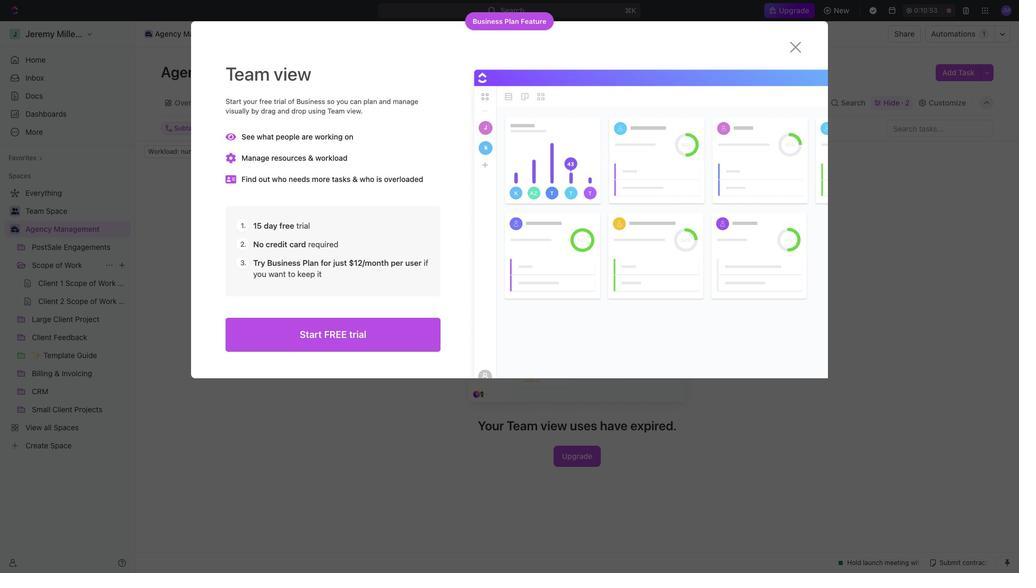 Task type: vqa. For each thing, say whether or not it's contained in the screenshot.
the do you want to enable browser notifications? enable hide this
no



Task type: locate. For each thing, give the bounding box(es) containing it.
of up the drop
[[288, 97, 295, 106]]

agency management right business time image
[[155, 29, 229, 38]]

you inside start your free trial of business so you can plan and manage visually by drag and drop using team view.
[[337, 97, 348, 106]]

share
[[895, 29, 915, 38]]

free inside start your free trial of business so you can plan and manage visually by drag and drop using team view.
[[259, 97, 272, 106]]

0:10:53 button
[[903, 4, 956, 17]]

1 vertical spatial view
[[541, 418, 567, 433]]

who
[[272, 175, 287, 184], [360, 175, 375, 184]]

business up want
[[267, 258, 301, 268]]

0 vertical spatial of
[[288, 97, 295, 106]]

search button
[[827, 95, 869, 110]]

hide left 2
[[884, 98, 900, 107]]

you down try
[[253, 269, 266, 279]]

1 vertical spatial agency management
[[161, 63, 308, 81]]

1 vertical spatial start
[[300, 329, 322, 341]]

try
[[253, 258, 265, 268]]

trial up drag
[[274, 97, 286, 106]]

agency
[[155, 29, 181, 38], [161, 63, 212, 81], [25, 225, 52, 234]]

upgrade link left new button
[[764, 3, 815, 18]]

see what people are working on
[[242, 132, 353, 141]]

start inside button
[[300, 329, 322, 341]]

organizational
[[316, 98, 367, 107]]

⌘k
[[625, 6, 637, 15]]

2.
[[240, 240, 246, 249]]

start free trial
[[300, 329, 367, 341]]

plan up the keep
[[303, 258, 319, 268]]

agency right business time image
[[155, 29, 181, 38]]

have
[[600, 418, 628, 433]]

agency management up welcome! link
[[161, 63, 308, 81]]

0 horizontal spatial upgrade
[[562, 452, 593, 461]]

team down 'so'
[[328, 107, 345, 115]]

& left workload
[[308, 154, 314, 163]]

agency up overview
[[161, 63, 212, 81]]

1 vertical spatial upgrade
[[562, 452, 593, 461]]

0 vertical spatial plan
[[505, 17, 519, 25]]

1 vertical spatial you
[[253, 269, 266, 279]]

0 horizontal spatial trial
[[274, 97, 286, 106]]

and
[[379, 97, 391, 106], [278, 107, 290, 115]]

search...
[[501, 6, 531, 15]]

docs
[[25, 91, 43, 100]]

you inside if you want to keep it
[[253, 269, 266, 279]]

0 horizontal spatial agency management link
[[25, 221, 128, 238]]

hide
[[884, 98, 900, 107], [349, 124, 364, 132]]

per
[[391, 258, 403, 268]]

&
[[308, 154, 314, 163], [353, 175, 358, 184]]

tree
[[4, 185, 131, 454]]

upgrade left new button
[[779, 6, 810, 15]]

1 vertical spatial hide
[[349, 124, 364, 132]]

trial
[[274, 97, 286, 106], [296, 221, 310, 231], [349, 329, 367, 341]]

scope of work
[[32, 261, 82, 270]]

hide inside button
[[349, 124, 364, 132]]

1 horizontal spatial trial
[[296, 221, 310, 231]]

business down search...
[[473, 17, 503, 25]]

1 horizontal spatial who
[[360, 175, 375, 184]]

1 vertical spatial trial
[[296, 221, 310, 231]]

new
[[834, 6, 850, 15]]

0 vertical spatial you
[[337, 97, 348, 106]]

free for your
[[259, 97, 272, 106]]

add task button
[[936, 64, 981, 81]]

1 horizontal spatial &
[[353, 175, 358, 184]]

your team view uses have expired.
[[478, 418, 677, 433]]

tree containing agency management
[[4, 185, 131, 454]]

0 vertical spatial hide
[[884, 98, 900, 107]]

favorites
[[8, 154, 37, 162]]

0 horizontal spatial view
[[274, 63, 312, 84]]

0 horizontal spatial free
[[259, 97, 272, 106]]

overloaded
[[384, 175, 423, 184]]

1 vertical spatial business
[[296, 97, 325, 106]]

who left is
[[360, 175, 375, 184]]

business up using
[[296, 97, 325, 106]]

it
[[317, 269, 322, 279]]

people
[[276, 132, 300, 141]]

0 horizontal spatial plan
[[303, 258, 319, 268]]

agency management
[[155, 29, 229, 38], [161, 63, 308, 81], [25, 225, 100, 234]]

view.
[[347, 107, 363, 115]]

1 vertical spatial free
[[279, 221, 294, 231]]

trial inside start your free trial of business so you can plan and manage visually by drag and drop using team view.
[[274, 97, 286, 106]]

task
[[959, 68, 975, 77]]

dashboards link
[[4, 106, 131, 123]]

trial up card
[[296, 221, 310, 231]]

start left free
[[300, 329, 322, 341]]

of left work
[[56, 261, 62, 270]]

0 vertical spatial and
[[379, 97, 391, 106]]

can
[[350, 97, 362, 106]]

upgrade down your team view uses have expired.
[[562, 452, 593, 461]]

1 horizontal spatial agency management link
[[142, 28, 232, 40]]

who right out
[[272, 175, 287, 184]]

0 vertical spatial free
[[259, 97, 272, 106]]

0 vertical spatial &
[[308, 154, 314, 163]]

manage
[[242, 154, 269, 163]]

hide up on
[[349, 124, 364, 132]]

0 horizontal spatial hide
[[349, 124, 364, 132]]

organizational chart link
[[314, 95, 389, 110]]

0 horizontal spatial upgrade link
[[554, 446, 601, 467]]

timeline link
[[481, 95, 512, 110]]

management inside tree
[[54, 225, 100, 234]]

home
[[25, 55, 46, 64]]

plan
[[505, 17, 519, 25], [303, 258, 319, 268]]

1 vertical spatial agency management link
[[25, 221, 128, 238]]

inbox link
[[4, 70, 131, 87]]

1 horizontal spatial plan
[[505, 17, 519, 25]]

0 vertical spatial start
[[226, 97, 241, 106]]

view up 'wiki'
[[274, 63, 312, 84]]

0 horizontal spatial who
[[272, 175, 287, 184]]

0 vertical spatial upgrade link
[[764, 3, 815, 18]]

2 horizontal spatial trial
[[349, 329, 367, 341]]

1 vertical spatial management
[[215, 63, 304, 81]]

2 vertical spatial management
[[54, 225, 100, 234]]

home link
[[4, 51, 131, 68]]

0 horizontal spatial you
[[253, 269, 266, 279]]

hide 2
[[884, 98, 910, 107]]

search
[[841, 98, 866, 107]]

of inside start your free trial of business so you can plan and manage visually by drag and drop using team view.
[[288, 97, 295, 106]]

1 vertical spatial and
[[278, 107, 290, 115]]

upgrade link down your team view uses have expired.
[[554, 446, 601, 467]]

1 horizontal spatial hide
[[884, 98, 900, 107]]

upgrade link
[[764, 3, 815, 18], [554, 446, 601, 467]]

using
[[308, 107, 326, 115]]

workload
[[532, 98, 565, 107]]

0:10:53
[[914, 6, 938, 14]]

management
[[183, 29, 229, 38], [215, 63, 304, 81], [54, 225, 100, 234]]

plan down search...
[[505, 17, 519, 25]]

start inside start your free trial of business so you can plan and manage visually by drag and drop using team view.
[[226, 97, 241, 106]]

to
[[288, 269, 295, 279]]

1 vertical spatial of
[[56, 261, 62, 270]]

1 horizontal spatial start
[[300, 329, 322, 341]]

upgrade
[[779, 6, 810, 15], [562, 452, 593, 461]]

workload
[[315, 154, 348, 163]]

& right tasks
[[353, 175, 358, 184]]

0 vertical spatial view
[[274, 63, 312, 84]]

start for start your free trial of business so you can plan and manage visually by drag and drop using team view.
[[226, 97, 241, 106]]

view
[[274, 63, 312, 84], [541, 418, 567, 433]]

0 vertical spatial agency management
[[155, 29, 229, 38]]

plan
[[364, 97, 377, 106]]

welcome!
[[227, 98, 262, 107]]

if you want to keep it
[[253, 258, 428, 279]]

agency management inside sidebar navigation
[[25, 225, 100, 234]]

inbox
[[25, 73, 44, 82]]

free for day
[[279, 221, 294, 231]]

agency management up scope of work
[[25, 225, 100, 234]]

trial right free
[[349, 329, 367, 341]]

0 vertical spatial business
[[473, 17, 503, 25]]

new button
[[819, 2, 856, 19]]

trial inside button
[[349, 329, 367, 341]]

2 vertical spatial agency
[[25, 225, 52, 234]]

team right 'your'
[[507, 418, 538, 433]]

tree inside sidebar navigation
[[4, 185, 131, 454]]

wiki link
[[279, 95, 297, 110]]

uses
[[570, 418, 597, 433]]

free right day
[[279, 221, 294, 231]]

you right 'so'
[[337, 97, 348, 106]]

1 horizontal spatial you
[[337, 97, 348, 106]]

start up visually on the top of the page
[[226, 97, 241, 106]]

2 vertical spatial trial
[[349, 329, 367, 341]]

no
[[253, 240, 264, 249]]

you
[[337, 97, 348, 106], [253, 269, 266, 279]]

1 horizontal spatial free
[[279, 221, 294, 231]]

want
[[269, 269, 286, 279]]

view left uses
[[541, 418, 567, 433]]

agency right business time icon
[[25, 225, 52, 234]]

trial for day
[[296, 221, 310, 231]]

1.
[[241, 222, 246, 230]]

and right plan
[[379, 97, 391, 106]]

0 horizontal spatial start
[[226, 97, 241, 106]]

overview link
[[173, 95, 207, 110]]

0 vertical spatial trial
[[274, 97, 286, 106]]

1 horizontal spatial view
[[541, 418, 567, 433]]

try business plan for just $12/month per user
[[253, 258, 424, 268]]

1 who from the left
[[272, 175, 287, 184]]

2 vertical spatial agency management
[[25, 225, 100, 234]]

and right drag
[[278, 107, 290, 115]]

find
[[242, 175, 257, 184]]

free up drag
[[259, 97, 272, 106]]

start for start free trial
[[300, 329, 322, 341]]

0 horizontal spatial of
[[56, 261, 62, 270]]

1 horizontal spatial upgrade
[[779, 6, 810, 15]]

1 horizontal spatial of
[[288, 97, 295, 106]]

welcome! link
[[225, 95, 262, 110]]



Task type: describe. For each thing, give the bounding box(es) containing it.
more
[[312, 175, 330, 184]]

customize
[[929, 98, 966, 107]]

free
[[324, 329, 347, 341]]

business time image
[[11, 226, 19, 233]]

user
[[405, 258, 422, 268]]

scope of work link
[[32, 257, 101, 274]]

overall
[[408, 98, 433, 107]]

work
[[64, 261, 82, 270]]

team up your
[[226, 63, 270, 84]]

2 vertical spatial business
[[267, 258, 301, 268]]

hide for hide 2
[[884, 98, 900, 107]]

no credit card required
[[253, 240, 339, 249]]

on
[[345, 132, 353, 141]]

0 horizontal spatial and
[[278, 107, 290, 115]]

expired.
[[631, 418, 677, 433]]

3.
[[240, 259, 246, 267]]

team view dialog
[[191, 12, 828, 379]]

1 vertical spatial plan
[[303, 258, 319, 268]]

find out who needs more tasks & who is overloaded
[[242, 175, 423, 184]]

drag
[[261, 107, 276, 115]]

organizational chart
[[316, 98, 389, 107]]

feature
[[521, 17, 547, 25]]

business time image
[[145, 31, 152, 37]]

0 vertical spatial management
[[183, 29, 229, 38]]

business plan feature
[[473, 17, 547, 25]]

if
[[424, 258, 428, 268]]

of inside sidebar navigation
[[56, 261, 62, 270]]

start your free trial of business so you can plan and manage visually by drag and drop using team view.
[[226, 97, 418, 115]]

keep
[[298, 269, 315, 279]]

wiki
[[281, 98, 297, 107]]

team link
[[583, 95, 604, 110]]

see
[[242, 132, 255, 141]]

tasks
[[332, 175, 351, 184]]

card
[[289, 240, 306, 249]]

view inside dialog
[[274, 63, 312, 84]]

0 vertical spatial upgrade
[[779, 6, 810, 15]]

agency inside tree
[[25, 225, 52, 234]]

1 horizontal spatial and
[[379, 97, 391, 106]]

for
[[321, 258, 331, 268]]

process
[[435, 98, 463, 107]]

timeline
[[483, 98, 512, 107]]

share button
[[888, 25, 921, 42]]

is
[[376, 175, 382, 184]]

dashboards
[[25, 109, 67, 118]]

visually
[[226, 107, 249, 115]]

required
[[308, 240, 339, 249]]

chart
[[369, 98, 389, 107]]

what
[[257, 132, 274, 141]]

list
[[624, 98, 636, 107]]

overview
[[175, 98, 207, 107]]

add task
[[943, 68, 975, 77]]

manage resources & workload
[[242, 154, 348, 163]]

team inside start your free trial of business so you can plan and manage visually by drag and drop using team view.
[[328, 107, 345, 115]]

automations
[[931, 29, 976, 38]]

2 who from the left
[[360, 175, 375, 184]]

1 vertical spatial &
[[353, 175, 358, 184]]

add
[[943, 68, 957, 77]]

team left list 'link'
[[585, 98, 604, 107]]

trial for your
[[274, 97, 286, 106]]

out
[[259, 175, 270, 184]]

list link
[[621, 95, 636, 110]]

customize button
[[915, 95, 969, 110]]

1 vertical spatial agency
[[161, 63, 212, 81]]

team view
[[226, 63, 312, 84]]

so
[[327, 97, 335, 106]]

15 day free trial
[[253, 221, 310, 231]]

your
[[243, 97, 257, 106]]

2
[[905, 98, 910, 107]]

manage
[[393, 97, 418, 106]]

Search tasks... text field
[[887, 121, 993, 136]]

business inside start your free trial of business so you can plan and manage visually by drag and drop using team view.
[[296, 97, 325, 106]]

overall process link
[[406, 95, 463, 110]]

spaces
[[8, 172, 31, 180]]

1 horizontal spatial upgrade link
[[764, 3, 815, 18]]

workload link
[[530, 95, 565, 110]]

docs link
[[4, 88, 131, 105]]

sidebar navigation
[[0, 21, 135, 573]]

overall process
[[408, 98, 463, 107]]

1 vertical spatial upgrade link
[[554, 446, 601, 467]]

1
[[983, 30, 986, 38]]

hide button
[[345, 122, 368, 135]]

by
[[251, 107, 259, 115]]

are
[[302, 132, 313, 141]]

scope
[[32, 261, 54, 270]]

needs
[[289, 175, 310, 184]]

$12/month
[[349, 258, 389, 268]]

resources
[[271, 154, 306, 163]]

15
[[253, 221, 262, 231]]

favorites button
[[4, 152, 47, 165]]

0 horizontal spatial &
[[308, 154, 314, 163]]

0 vertical spatial agency
[[155, 29, 181, 38]]

working
[[315, 132, 343, 141]]

drop
[[291, 107, 306, 115]]

hide for hide
[[349, 124, 364, 132]]

0 vertical spatial agency management link
[[142, 28, 232, 40]]



